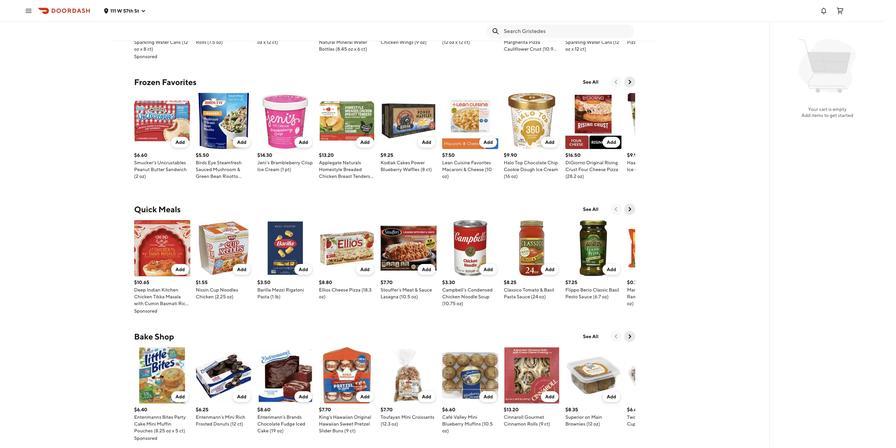 Task type: describe. For each thing, give the bounding box(es) containing it.
cookie
[[504, 167, 520, 172]]

risotto
[[223, 174, 238, 179]]

(10.5 for lasagna
[[400, 294, 411, 300]]

original inside "$16.50 digiorno original rising crust four cheese pizza (28.2 oz)"
[[587, 160, 604, 166]]

ct) inside the $7.70 king's hawaiian original hawaiian sweet pretzel slider buns (9 ct)
[[350, 428, 356, 434]]

frozen favorites link
[[134, 77, 197, 88]]

rising
[[605, 160, 618, 166]]

oz) inside totino's pepperoni pizza rolls (7.5 oz)
[[216, 40, 223, 45]]

$7.25 flippo berio classic basil pesto sauce (6.7 oz)
[[566, 280, 620, 300]]

mini inside the $7.70 toufayan mini croissants (12.3 oz)
[[402, 415, 411, 420]]

$16.50 digiorno original rising crust four cheese pizza (28.2 oz)
[[566, 153, 619, 179]]

nissin cup noodles chicken (2.25 oz) image
[[196, 220, 252, 277]]

original inside the $7.70 king's hawaiian original hawaiian sweet pretzel slider buns (9 ct)
[[354, 415, 372, 420]]

entenmann's for $8.60
[[258, 415, 286, 420]]

pepperoni
[[214, 33, 236, 38]]

oz) inside '$9.90 haagen-dazs mint chip ice cream (14 oz)'
[[658, 167, 665, 172]]

$6.40
[[134, 407, 147, 413]]

oz) inside $8.60 entenmann's brands chocolate fudge iced cake (19 oz)
[[277, 428, 284, 434]]

sanpellegrino sparkling natural mineral water bottles (8.45 oz x 6 ct)
[[319, 33, 370, 52]]

$7.70 for bake shop
[[381, 407, 393, 413]]

pizza inside $8.80 ellios cheese pizza (18.3 oz)
[[349, 287, 361, 293]]

(10.75
[[442, 301, 456, 307]]

$16.50
[[566, 153, 581, 158]]

mineral
[[336, 40, 353, 45]]

ct) inside diet coke soda cans (12 oz x 12 ct)
[[272, 40, 278, 45]]

frozen inside $10.65 deep indian kitchen chicken tikka masala with cumin basmati rice frozen entree (9 oz)
[[134, 308, 149, 313]]

$3.30
[[442, 280, 455, 285]]

cans inside diet coke soda cans (12 oz x 12 ct)
[[292, 33, 303, 38]]

oz) inside $9.90 halo top chocolate chip cookie dough ice cream (16 oz)
[[511, 174, 518, 179]]

(12 inside bubly blackberry sparkling water cans (12 oz x 8 ct) sponsored
[[182, 40, 188, 45]]

add for birds eye steamfresh sauced mushroom & green bean risotto frozen meal (10 oz)
[[237, 140, 247, 145]]

fanta orange soda cans (12 oz x 12 ct)
[[442, 33, 496, 45]]

ramen
[[627, 294, 643, 300]]

ct) inside la croix peach pear sparkling water cans (12 oz x 12 ct)
[[581, 46, 586, 52]]

$7.70 toufayan mini croissants (12.3 oz)
[[381, 407, 435, 427]]

cream inside '$9.90 haagen-dazs mint chip ice cream (14 oz)'
[[635, 167, 650, 172]]

all for shop
[[593, 334, 599, 340]]

chip for haagen-dazs mint chip ice cream (14 oz)
[[669, 160, 679, 166]]

rolls inside totino's pepperoni pizza rolls (7.5 oz)
[[196, 40, 207, 45]]

pizza inside $14.30 caulipower margherita pizza cauliflower crust (10.9 oz)
[[529, 40, 541, 45]]

oz) inside '$6.60 café valley mini blueberry muffins (10.5 oz)'
[[442, 428, 449, 434]]

all for meals
[[593, 207, 599, 212]]

previous button of carousel image for frozen favorites
[[613, 79, 620, 85]]

main
[[592, 415, 603, 420]]

$6.60 two bite chocolate cupcakes (10 oz)
[[627, 407, 670, 427]]

water inside sanpellegrino sparkling natural mineral water bottles (8.45 oz x 6 ct)
[[354, 40, 367, 45]]

sauce for classico tomato & basil pasta sauce (24 oz)
[[517, 294, 530, 300]]

previous button of carousel image for bake shop
[[613, 333, 620, 340]]

bites for snacks
[[641, 33, 652, 38]]

add for applegate naturals homestyle breaded chicken breast tenders (8 oz)
[[361, 140, 370, 145]]

ct) inside $6.25 entenmann's mini rich frosted donuts (12 ct)
[[237, 422, 243, 427]]

flippo
[[566, 287, 580, 293]]

ct) inside $6.40 entenmanns bites party cake mini muffin pouches (8.25 oz x 5 ct) sponsored
[[179, 428, 185, 434]]

add for ellios cheese pizza (18.3 oz)
[[361, 267, 370, 272]]

oz inside diet coke soda cans (12 oz x 12 ct)
[[258, 40, 263, 45]]

(9 inside $5.95 bagel bites three cheese pizza snacks (9 ct)
[[656, 40, 660, 45]]

cans inside la croix peach pear sparkling water cans (12 oz x 12 ct)
[[602, 40, 612, 45]]

open menu image
[[25, 7, 33, 15]]

(12.3
[[381, 422, 391, 427]]

$3.50 barilla mezzi rigatoni pasta (1 lb)
[[258, 280, 304, 300]]

mint
[[658, 160, 668, 166]]

$8.35
[[566, 407, 578, 413]]

(18.3
[[362, 287, 372, 293]]

margherita
[[504, 40, 528, 45]]

sparkling inside bubly blackberry sparkling water cans (12 oz x 8 ct) sponsored
[[134, 40, 155, 45]]

& inside the $7.70 stouffer's meat & sauce lasagna (10.5 oz)
[[415, 287, 418, 293]]

digiorno original rising crust four cheese pizza (28.2 oz) image
[[566, 93, 622, 149]]

cart
[[820, 107, 828, 112]]

see for frozen favorites
[[583, 79, 592, 85]]

$9.90 halo top chocolate chip cookie dough ice cream (16 oz)
[[504, 153, 558, 179]]

blueberry for kodiak
[[381, 167, 402, 172]]

tenders
[[353, 174, 370, 179]]

add for smucker's uncrustables peanut butter sandwich (2 oz)
[[176, 140, 185, 145]]

flippo berio classic basil pesto sauce (6.7 oz) image
[[566, 220, 622, 277]]

smucker's uncrustables peanut butter sandwich (2 oz) image
[[134, 93, 190, 149]]

cream inside $14.30 jeni's brambleberry crisp ice cream (1 pt)
[[265, 167, 280, 172]]

sanpellegrino
[[319, 33, 349, 38]]

add for stouffer's meat & sauce lasagna (10.5 oz)
[[422, 267, 432, 272]]

favorites inside $7.50 lean cuisine favorites macaroni & cheese (10 oz)
[[471, 160, 491, 166]]

top
[[515, 160, 523, 166]]

ellios
[[319, 287, 331, 293]]

dough
[[521, 167, 535, 172]]

$14.30 for jeni's
[[258, 153, 272, 158]]

crisp
[[301, 160, 313, 166]]

maruchan
[[627, 287, 649, 293]]

(10 inside $5.50 birds eye steamfresh sauced mushroom & green bean risotto frozen meal (10 oz)
[[224, 181, 231, 186]]

kodiak cakes power blueberry waffles (8 ct) image
[[381, 93, 437, 149]]

to
[[825, 113, 829, 118]]

add for lean cuisine favorites macaroni & cheese (10 oz)
[[484, 140, 493, 145]]

add for entenmann's mini rich frosted donuts (12 ct)
[[237, 394, 247, 400]]

frozen inside $5.50 birds eye steamfresh sauced mushroom & green bean risotto frozen meal (10 oz)
[[196, 181, 211, 186]]

halo top chocolate chip cookie dough ice cream (16 oz) image
[[504, 93, 560, 149]]

(9 inside $10.65 deep indian kitchen chicken tikka masala with cumin basmati rice frozen entree (9 oz)
[[166, 308, 170, 313]]

waffles
[[403, 167, 420, 172]]

$1.55 nissin cup noodles chicken (2.25 oz)
[[196, 280, 238, 300]]

$7.70 stouffer's meat & sauce lasagna (10.5 oz)
[[381, 280, 432, 300]]

la croix peach pear sparkling water cans (12 oz x 12 ct)
[[566, 33, 620, 52]]

$10.65 deep indian kitchen chicken tikka masala with cumin basmati rice frozen entree (9 oz)
[[134, 280, 188, 313]]

12 for coke
[[267, 40, 271, 45]]

meal
[[212, 181, 223, 186]]

chip for halo top chocolate chip cookie dough ice cream (16 oz)
[[548, 160, 558, 166]]

cans inside fanta orange soda cans (12 oz x 12 ct)
[[485, 33, 496, 38]]

nissin
[[196, 287, 209, 293]]

empty retail cart image
[[796, 34, 860, 98]]

soda for coke
[[280, 33, 291, 38]]

x inside bubly blackberry sparkling water cans (12 oz x 8 ct) sponsored
[[140, 46, 143, 52]]

entenmanns bites party cake mini muffin pouches (8.25 oz x 5 ct) image
[[134, 348, 190, 404]]

(12 inside fanta orange soda cans (12 oz x 12 ct)
[[442, 40, 449, 45]]

(10 inside $7.50 lean cuisine favorites macaroni & cheese (10 oz)
[[485, 167, 492, 172]]

diet
[[258, 33, 267, 38]]

shop
[[155, 332, 174, 342]]

see all link for bake shop
[[579, 331, 603, 342]]

stouffer's meat & sauce lasagna (10.5 oz) image
[[381, 220, 437, 277]]

water inside bubly blackberry sparkling water cans (12 oz x 8 ct) sponsored
[[155, 40, 169, 45]]

see all for quick meals
[[583, 207, 599, 212]]

add for classico tomato & basil pasta sauce (24 oz)
[[545, 267, 555, 272]]

ct) inside $13.20 cinnaroll gourmet cinnamon rolls (9 ct)
[[545, 422, 551, 427]]

water inside la croix peach pear sparkling water cans (12 oz x 12 ct)
[[587, 40, 601, 45]]

add for campbell's condensed chicken noodle soup (10.75 oz)
[[484, 267, 493, 272]]

mushroom
[[213, 167, 236, 172]]

party
[[174, 415, 186, 420]]

green
[[196, 174, 209, 179]]

(9 inside the $7.70 king's hawaiian original hawaiian sweet pretzel slider buns (9 ct)
[[344, 428, 349, 434]]

$6.60 for smucker's
[[134, 153, 148, 158]]

oz) inside $10.65 deep indian kitchen chicken tikka masala with cumin basmati rice frozen entree (9 oz)
[[171, 308, 178, 313]]

oz) inside $5.50 birds eye steamfresh sauced mushroom & green bean risotto frozen meal (10 oz)
[[231, 181, 238, 186]]

mini inside $6.40 entenmanns bites party cake mini muffin pouches (8.25 oz x 5 ct) sponsored
[[146, 422, 156, 427]]

oz inside fanta orange soda cans (12 oz x 12 ct)
[[450, 40, 455, 45]]

cinnaroll
[[504, 415, 524, 420]]

ct) inside sanpellegrino sparkling natural mineral water bottles (8.45 oz x 6 ct)
[[361, 46, 367, 52]]

$13.20 for $13.20 cinnaroll gourmet cinnamon rolls (9 ct)
[[504, 407, 519, 413]]

$9.90 for haagen-
[[627, 153, 641, 158]]

sandwich
[[166, 167, 187, 172]]

birds
[[196, 160, 207, 166]]

& inside $5.50 birds eye steamfresh sauced mushroom & green bean risotto frozen meal (10 oz)
[[237, 167, 240, 172]]

add for nissin cup noodles chicken (2.25 oz)
[[237, 267, 247, 272]]

ellios cheese pizza (18.3 oz) image
[[319, 220, 375, 277]]

pizza inside $5.95 bagel bites three cheese pizza snacks (9 ct)
[[627, 40, 639, 45]]

chocolate for cake
[[258, 422, 280, 427]]

classico tomato & basil pasta sauce (24 oz) image
[[504, 220, 560, 277]]

oz) inside $14.30 caulipower margherita pizza cauliflower crust (10.9 oz)
[[504, 53, 511, 59]]

111
[[110, 8, 116, 13]]

(10 inside $6.60 two bite chocolate cupcakes (10 oz)
[[650, 422, 657, 427]]

oz) inside $1.55 nissin cup noodles chicken (2.25 oz)
[[227, 294, 234, 300]]

x inside $6.40 entenmanns bites party cake mini muffin pouches (8.25 oz x 5 ct) sponsored
[[172, 428, 174, 434]]

(8.45
[[336, 46, 347, 52]]

0 items, open order cart image
[[837, 7, 845, 15]]

$8.60 entenmann's brands chocolate fudge iced cake (19 oz)
[[258, 407, 305, 434]]

add for flippo berio classic basil pesto sauce (6.7 oz)
[[607, 267, 617, 272]]

bean
[[210, 174, 222, 179]]

oz) inside "tgi fridays honey bbq chicken wings (9 oz)"
[[420, 40, 427, 45]]

$8.25
[[504, 280, 517, 285]]

chicken inside $0.75 maruchan chicken flavor ramen noodle soup (3 oz)
[[650, 287, 668, 293]]

cauliflower
[[504, 46, 529, 52]]

toufayan mini croissants (12.3 oz) image
[[381, 348, 437, 404]]

entenmann's brands chocolate fudge iced cake (19 oz) image
[[258, 348, 314, 404]]

$14.30 for caulipower
[[504, 25, 519, 31]]

chicken inside $10.65 deep indian kitchen chicken tikka masala with cumin basmati rice frozen entree (9 oz)
[[134, 294, 152, 300]]

classico
[[504, 287, 522, 293]]

tomato
[[523, 287, 539, 293]]

oz) inside $3.30 campbell's condensed chicken noodle soup (10.75 oz)
[[457, 301, 464, 307]]

superior on main brownies (12 oz) image
[[566, 348, 622, 404]]

valley
[[454, 415, 467, 420]]

jeni's brambleberry crisp ice cream (1 pt) image
[[258, 93, 314, 149]]

your cart is empty add items to get started
[[802, 107, 854, 118]]

see for quick meals
[[583, 207, 592, 212]]

ct) inside $9.25 kodiak cakes power blueberry waffles (8 ct)
[[426, 167, 432, 172]]

previous button of carousel image for quick meals
[[613, 206, 620, 213]]

(16
[[504, 174, 510, 179]]

mini inside $6.25 entenmann's mini rich frosted donuts (12 ct)
[[225, 415, 235, 420]]

ct) inside $5.95 bagel bites three cheese pizza snacks (9 ct)
[[661, 40, 667, 45]]

tikka
[[153, 294, 165, 300]]

ct) inside fanta orange soda cans (12 oz x 12 ct)
[[464, 40, 470, 45]]

sauce for flippo berio classic basil pesto sauce (6.7 oz)
[[579, 294, 592, 300]]

add for cinnaroll gourmet cinnamon rolls (9 ct)
[[545, 394, 555, 400]]

add inside your cart is empty add items to get started
[[802, 113, 811, 118]]

basil for flippo berio classic basil pesto sauce (6.7 oz)
[[609, 287, 620, 293]]

chicken inside "tgi fridays honey bbq chicken wings (9 oz)"
[[381, 40, 399, 45]]

57th
[[123, 8, 133, 13]]

ice inside '$9.90 haagen-dazs mint chip ice cream (14 oz)'
[[627, 167, 634, 172]]

Search Gristedes search field
[[504, 28, 629, 35]]

add for jeni's brambleberry crisp ice cream (1 pt)
[[299, 140, 308, 145]]

soup inside $3.30 campbell's condensed chicken noodle soup (10.75 oz)
[[479, 294, 490, 300]]

crust inside "$16.50 digiorno original rising crust four cheese pizza (28.2 oz)"
[[566, 167, 578, 172]]

halo
[[504, 160, 514, 166]]

oz) inside $6.60 two bite chocolate cupcakes (10 oz)
[[658, 422, 664, 427]]

add for barilla mezzi rigatoni pasta (1 lb)
[[299, 267, 308, 272]]

dazs
[[646, 160, 657, 166]]

notification bell image
[[820, 7, 828, 15]]

oz) inside $13.20 applegate naturals homestyle breaded chicken breast tenders (8 oz)
[[325, 181, 331, 186]]

berio
[[581, 287, 592, 293]]

next button of carousel image for shop
[[627, 333, 634, 340]]

x inside fanta orange soda cans (12 oz x 12 ct)
[[456, 40, 458, 45]]

fudge
[[281, 422, 295, 427]]

peach
[[585, 33, 598, 38]]

butter
[[151, 167, 165, 172]]

sparkling inside sanpellegrino sparkling natural mineral water bottles (8.45 oz x 6 ct)
[[350, 33, 370, 38]]

cup
[[210, 287, 219, 293]]

oz inside $6.40 entenmanns bites party cake mini muffin pouches (8.25 oz x 5 ct) sponsored
[[166, 428, 171, 434]]

x inside sanpellegrino sparkling natural mineral water bottles (8.45 oz x 6 ct)
[[354, 46, 357, 52]]

all for favorites
[[593, 79, 599, 85]]

2 sponsored from the top
[[134, 309, 157, 314]]

1 vertical spatial hawaiian
[[319, 422, 339, 427]]

$5.50
[[196, 153, 209, 158]]

(9 inside $13.20 cinnaroll gourmet cinnamon rolls (9 ct)
[[539, 422, 544, 427]]

chicken inside $13.20 applegate naturals homestyle breaded chicken breast tenders (8 oz)
[[319, 174, 337, 179]]



Task type: locate. For each thing, give the bounding box(es) containing it.
1 horizontal spatial entenmann's
[[258, 415, 286, 420]]

soda inside fanta orange soda cans (12 oz x 12 ct)
[[473, 33, 484, 38]]

chicken down nissin
[[196, 294, 214, 300]]

ct) down coke
[[272, 40, 278, 45]]

1 horizontal spatial (10
[[485, 167, 492, 172]]

x down 'diet'
[[264, 40, 266, 45]]

1 horizontal spatial $9.90
[[627, 153, 641, 158]]

(10 left cookie
[[485, 167, 492, 172]]

1 vertical spatial $14.30
[[258, 153, 272, 158]]

oz inside la croix peach pear sparkling water cans (12 oz x 12 ct)
[[566, 46, 571, 52]]

0 vertical spatial previous button of carousel image
[[613, 79, 620, 85]]

eye
[[208, 160, 216, 166]]

oz down fanta
[[450, 40, 455, 45]]

0 horizontal spatial $14.30
[[258, 153, 272, 158]]

chip left "digiorno"
[[548, 160, 558, 166]]

café valley mini blueberry muffins (10.5 oz) image
[[442, 348, 499, 404]]

cream down "jeni's"
[[265, 167, 280, 172]]

ice down haagen-
[[627, 167, 634, 172]]

entenmann's for $6.25
[[196, 415, 224, 420]]

frozen down green
[[196, 181, 211, 186]]

2 horizontal spatial sparkling
[[566, 40, 586, 45]]

(8 inside $13.20 applegate naturals homestyle breaded chicken breast tenders (8 oz)
[[319, 181, 324, 186]]

2 chip from the left
[[669, 160, 679, 166]]

sauce
[[419, 287, 432, 293], [517, 294, 530, 300], [579, 294, 592, 300]]

0 horizontal spatial sparkling
[[134, 40, 155, 45]]

1 vertical spatial see all link
[[579, 204, 603, 215]]

add for entenmann's brands chocolate fudge iced cake (19 oz)
[[299, 394, 308, 400]]

& right tomato
[[540, 287, 543, 293]]

cheese down cuisine
[[468, 167, 484, 172]]

power
[[411, 160, 425, 166]]

chocolate for dough
[[524, 160, 547, 166]]

$5.50 birds eye steamfresh sauced mushroom & green bean risotto frozen meal (10 oz)
[[196, 153, 242, 186]]

two
[[627, 415, 636, 420]]

(8 down homestyle
[[319, 181, 324, 186]]

oz down 'muffin' at left
[[166, 428, 171, 434]]

2 ice from the left
[[536, 167, 543, 172]]

ice right dough on the right top
[[536, 167, 543, 172]]

mini
[[225, 415, 235, 420], [402, 415, 411, 420], [468, 415, 478, 420], [146, 422, 156, 427]]

1 noodle from the left
[[461, 294, 478, 300]]

&
[[237, 167, 240, 172], [464, 167, 467, 172], [415, 287, 418, 293], [540, 287, 543, 293]]

oz) inside $0.75 maruchan chicken flavor ramen noodle soup (3 oz)
[[627, 301, 634, 307]]

pizza down bagel
[[627, 40, 639, 45]]

pizza right the pepperoni
[[237, 33, 249, 38]]

soup inside $0.75 maruchan chicken flavor ramen noodle soup (3 oz)
[[661, 294, 672, 300]]

mini right toufayan
[[402, 415, 411, 420]]

12 inside fanta orange soda cans (12 oz x 12 ct)
[[459, 40, 463, 45]]

natural
[[319, 40, 335, 45]]

2 next button of carousel image from the top
[[627, 333, 634, 340]]

cake up pouches
[[134, 422, 146, 427]]

12 inside diet coke soda cans (12 oz x 12 ct)
[[267, 40, 271, 45]]

0 horizontal spatial $13.20
[[319, 153, 334, 158]]

(9 down three
[[656, 40, 660, 45]]

(10
[[485, 167, 492, 172], [224, 181, 231, 186], [650, 422, 657, 427]]

111 w 57th st
[[110, 8, 139, 13]]

next button of carousel image
[[627, 206, 634, 213], [627, 333, 634, 340]]

blackberry
[[148, 33, 171, 38]]

ct) inside bubly blackberry sparkling water cans (12 oz x 8 ct) sponsored
[[147, 46, 153, 52]]

four
[[579, 167, 589, 172]]

bake
[[134, 332, 153, 342]]

(10.5 right muffins
[[482, 422, 493, 427]]

soup
[[479, 294, 490, 300], [661, 294, 672, 300]]

lean cuisine favorites macaroni & cheese (10 oz) image
[[442, 93, 499, 149]]

next button of carousel image
[[627, 79, 634, 85]]

0 horizontal spatial favorites
[[162, 77, 197, 87]]

2 all from the top
[[593, 207, 599, 212]]

x inside diet coke soda cans (12 oz x 12 ct)
[[264, 40, 266, 45]]

$3.50
[[258, 280, 271, 285]]

0 horizontal spatial rolls
[[196, 40, 207, 45]]

add for kodiak cakes power blueberry waffles (8 ct)
[[422, 140, 432, 145]]

2 vertical spatial frozen
[[134, 308, 149, 313]]

bottles
[[319, 46, 335, 52]]

2 water from the left
[[354, 40, 367, 45]]

cheese inside "$16.50 digiorno original rising crust four cheese pizza (28.2 oz)"
[[590, 167, 606, 172]]

1 water from the left
[[155, 40, 169, 45]]

1 soda from the left
[[280, 33, 291, 38]]

bites up 'muffin' at left
[[162, 415, 173, 420]]

cheese right three
[[666, 33, 683, 38]]

(9 inside "tgi fridays honey bbq chicken wings (9 oz)"
[[415, 40, 419, 45]]

3 see all link from the top
[[579, 331, 603, 342]]

1 vertical spatial rolls
[[528, 422, 538, 427]]

mini down entenmanns at the left bottom of the page
[[146, 422, 156, 427]]

stouffer's
[[381, 287, 402, 293]]

2 horizontal spatial cream
[[635, 167, 650, 172]]

oz) inside the $8.25 classico tomato & basil pasta sauce (24 oz)
[[539, 294, 546, 300]]

1 see all link from the top
[[579, 77, 603, 88]]

mini inside '$6.60 café valley mini blueberry muffins (10.5 oz)'
[[468, 415, 478, 420]]

oz) inside $7.25 flippo berio classic basil pesto sauce (6.7 oz)
[[602, 294, 609, 300]]

1 horizontal spatial soda
[[473, 33, 484, 38]]

see all for bake shop
[[583, 334, 599, 340]]

1 horizontal spatial rolls
[[528, 422, 538, 427]]

1 see from the top
[[583, 79, 592, 85]]

ct) down sweet
[[350, 428, 356, 434]]

bites for muffin
[[162, 415, 173, 420]]

1 horizontal spatial (1
[[281, 167, 284, 172]]

quick meals link
[[134, 204, 181, 215]]

0 vertical spatial cake
[[134, 422, 146, 427]]

ice down "jeni's"
[[258, 167, 264, 172]]

cans inside bubly blackberry sparkling water cans (12 oz x 8 ct) sponsored
[[170, 40, 181, 45]]

$7.70 inside the $7.70 king's hawaiian original hawaiian sweet pretzel slider buns (9 ct)
[[319, 407, 331, 413]]

(8 down power
[[421, 167, 425, 172]]

birds eye steamfresh sauced mushroom & green bean risotto frozen meal (10 oz) image
[[196, 93, 252, 149]]

111 w 57th st button
[[104, 8, 146, 13]]

(8 inside $9.25 kodiak cakes power blueberry waffles (8 ct)
[[421, 167, 425, 172]]

pasta down 'classico'
[[504, 294, 516, 300]]

(2.25
[[215, 294, 226, 300]]

$14.30 inside $14.30 jeni's brambleberry crisp ice cream (1 pt)
[[258, 153, 272, 158]]

1 next button of carousel image from the top
[[627, 206, 634, 213]]

$7.70 up king's
[[319, 407, 331, 413]]

$9.90
[[504, 153, 517, 158], [627, 153, 641, 158]]

2 horizontal spatial chocolate
[[647, 415, 670, 420]]

1 vertical spatial see
[[583, 207, 592, 212]]

cheese inside $8.80 ellios cheese pizza (18.3 oz)
[[332, 287, 348, 293]]

sparkling inside la croix peach pear sparkling water cans (12 oz x 12 ct)
[[566, 40, 586, 45]]

3 all from the top
[[593, 334, 599, 340]]

1 horizontal spatial 12
[[459, 40, 463, 45]]

1 vertical spatial previous button of carousel image
[[613, 206, 620, 213]]

(24
[[531, 294, 539, 300]]

0 vertical spatial all
[[593, 79, 599, 85]]

0 horizontal spatial soup
[[479, 294, 490, 300]]

rich
[[236, 415, 245, 420]]

$13.20 for $13.20 applegate naturals homestyle breaded chicken breast tenders (8 oz)
[[319, 153, 334, 158]]

cream down haagen-
[[635, 167, 650, 172]]

mini up muffins
[[468, 415, 478, 420]]

(9 down "gourmet"
[[539, 422, 544, 427]]

oz) down cookie
[[511, 174, 518, 179]]

2 horizontal spatial (10
[[650, 422, 657, 427]]

deep indian kitchen chicken tikka masala with cumin basmati rice frozen entree (9 oz) image
[[134, 220, 190, 277]]

1 chip from the left
[[548, 160, 558, 166]]

2 basil from the left
[[609, 287, 620, 293]]

add for café valley mini blueberry muffins (10.5 oz)
[[484, 394, 493, 400]]

1 vertical spatial all
[[593, 207, 599, 212]]

$8.25 classico tomato & basil pasta sauce (24 oz)
[[504, 280, 555, 300]]

oz) inside '$8.35 superior on main brownies (12 oz)'
[[594, 422, 601, 427]]

kodiak
[[381, 160, 396, 166]]

chicken inside $1.55 nissin cup noodles chicken (2.25 oz)
[[196, 294, 214, 300]]

oz) down meat
[[412, 294, 418, 300]]

x inside la croix peach pear sparkling water cans (12 oz x 12 ct)
[[572, 46, 574, 52]]

ct) right 5
[[179, 428, 185, 434]]

add for digiorno original rising crust four cheese pizza (28.2 oz)
[[607, 140, 617, 145]]

$7.70 inside the $7.70 toufayan mini croissants (12.3 oz)
[[381, 407, 393, 413]]

brambleberry
[[271, 160, 300, 166]]

0 vertical spatial blueberry
[[381, 167, 402, 172]]

lasagna
[[381, 294, 399, 300]]

$6.60 smucker's uncrustables peanut butter sandwich (2 oz)
[[134, 153, 187, 179]]

1 vertical spatial (8
[[319, 181, 324, 186]]

(28.2
[[566, 174, 577, 179]]

2 vertical spatial previous button of carousel image
[[613, 333, 620, 340]]

1 horizontal spatial cake
[[258, 428, 269, 434]]

2 horizontal spatial 12
[[575, 46, 580, 52]]

$6.60 inside $6.60 two bite chocolate cupcakes (10 oz)
[[627, 407, 641, 413]]

basil for classico tomato & basil pasta sauce (24 oz)
[[544, 287, 555, 293]]

3 ice from the left
[[627, 167, 634, 172]]

$6.40 entenmanns bites party cake mini muffin pouches (8.25 oz x 5 ct) sponsored
[[134, 407, 186, 441]]

1 all from the top
[[593, 79, 599, 85]]

frozen down 8
[[134, 77, 160, 87]]

pasta inside the $8.25 classico tomato & basil pasta sauce (24 oz)
[[504, 294, 516, 300]]

$9.90 haagen-dazs mint chip ice cream (14 oz)
[[627, 153, 679, 172]]

soup down 'condensed'
[[479, 294, 490, 300]]

$9.90 inside '$9.90 haagen-dazs mint chip ice cream (14 oz)'
[[627, 153, 641, 158]]

lb)
[[275, 294, 281, 300]]

$8.60
[[258, 407, 271, 413]]

cinnaroll gourmet cinnamon rolls (9 ct) image
[[504, 348, 560, 404]]

cake inside $8.60 entenmann's brands chocolate fudge iced cake (19 oz)
[[258, 428, 269, 434]]

1 pasta from the left
[[258, 294, 270, 300]]

$6.60 up café
[[442, 407, 456, 413]]

0 vertical spatial next button of carousel image
[[627, 206, 634, 213]]

1 vertical spatial next button of carousel image
[[627, 333, 634, 340]]

$6.60 for two
[[627, 407, 641, 413]]

$6.60 inside '$6.60 café valley mini blueberry muffins (10.5 oz)'
[[442, 407, 456, 413]]

rigatoni
[[286, 287, 304, 293]]

rolls
[[196, 40, 207, 45], [528, 422, 538, 427]]

oz) inside the $7.70 stouffer's meat & sauce lasagna (10.5 oz)
[[412, 294, 418, 300]]

ct) right 6
[[361, 46, 367, 52]]

blueberry for café
[[442, 422, 464, 427]]

bite
[[637, 415, 646, 420]]

entenmann's mini rich frosted donuts (12 ct) image
[[196, 348, 252, 404]]

1 horizontal spatial basil
[[609, 287, 620, 293]]

oz) right '(10.75'
[[457, 301, 464, 307]]

0 vertical spatial hawaiian
[[333, 415, 353, 420]]

cinnamon
[[504, 422, 527, 427]]

add for halo top chocolate chip cookie dough ice cream (16 oz)
[[545, 140, 555, 145]]

basil right classic
[[609, 287, 620, 293]]

$0.75 maruchan chicken flavor ramen noodle soup (3 oz)
[[627, 280, 683, 307]]

1 vertical spatial $13.20
[[504, 407, 519, 413]]

& inside the $8.25 classico tomato & basil pasta sauce (24 oz)
[[540, 287, 543, 293]]

see for bake shop
[[583, 334, 592, 340]]

flavor
[[669, 287, 683, 293]]

12 inside la croix peach pear sparkling water cans (12 oz x 12 ct)
[[575, 46, 580, 52]]

$13.20 cinnaroll gourmet cinnamon rolls (9 ct)
[[504, 407, 551, 427]]

bbq
[[421, 33, 432, 38]]

2 vertical spatial see
[[583, 334, 592, 340]]

oz down 'diet'
[[258, 40, 263, 45]]

ice inside $9.90 halo top chocolate chip cookie dough ice cream (16 oz)
[[536, 167, 543, 172]]

cake inside $6.40 entenmanns bites party cake mini muffin pouches (8.25 oz x 5 ct) sponsored
[[134, 422, 146, 427]]

1 horizontal spatial favorites
[[471, 160, 491, 166]]

see all for frozen favorites
[[583, 79, 599, 85]]

frozen
[[134, 77, 160, 87], [196, 181, 211, 186], [134, 308, 149, 313]]

0 horizontal spatial $6.60
[[134, 153, 148, 158]]

0 horizontal spatial original
[[354, 415, 372, 420]]

2 vertical spatial (10
[[650, 422, 657, 427]]

2 previous button of carousel image from the top
[[613, 206, 620, 213]]

sauce inside the $8.25 classico tomato & basil pasta sauce (24 oz)
[[517, 294, 530, 300]]

bubly
[[134, 33, 147, 38]]

blueberry down kodiak on the left top
[[381, 167, 402, 172]]

original
[[587, 160, 604, 166], [354, 415, 372, 420]]

oz) down café
[[442, 428, 449, 434]]

1 horizontal spatial sparkling
[[350, 33, 370, 38]]

1 vertical spatial (10
[[224, 181, 231, 186]]

$9.90 inside $9.90 halo top chocolate chip cookie dough ice cream (16 oz)
[[504, 153, 517, 158]]

1 vertical spatial bites
[[162, 415, 173, 420]]

(1 left "lb)"
[[270, 294, 274, 300]]

entenmann's up frosted
[[196, 415, 224, 420]]

soda right coke
[[280, 33, 291, 38]]

2 noodle from the left
[[644, 294, 660, 300]]

1 vertical spatial sponsored
[[134, 309, 157, 314]]

$8.35 superior on main brownies (12 oz)
[[566, 407, 603, 427]]

(10.5 inside the $7.70 stouffer's meat & sauce lasagna (10.5 oz)
[[400, 294, 411, 300]]

pasta inside $3.50 barilla mezzi rigatoni pasta (1 lb)
[[258, 294, 270, 300]]

1 horizontal spatial pasta
[[504, 294, 516, 300]]

oz) down "basmati"
[[171, 308, 178, 313]]

2 vertical spatial chocolate
[[258, 422, 280, 427]]

oz) down four
[[578, 174, 584, 179]]

soda for orange
[[473, 33, 484, 38]]

barilla mezzi rigatoni pasta (1 lb) image
[[258, 220, 314, 277]]

1 horizontal spatial bites
[[641, 33, 652, 38]]

donuts
[[214, 422, 229, 427]]

$13.20 up the cinnaroll
[[504, 407, 519, 413]]

haagen-
[[627, 160, 646, 166]]

original up pretzel
[[354, 415, 372, 420]]

1 vertical spatial see all
[[583, 207, 599, 212]]

campbell's
[[442, 287, 467, 293]]

ct) down croix
[[581, 46, 586, 52]]

sponsored inside $6.40 entenmanns bites party cake mini muffin pouches (8.25 oz x 5 ct) sponsored
[[134, 436, 157, 441]]

fanta
[[442, 33, 455, 38]]

1 horizontal spatial (8
[[421, 167, 425, 172]]

2 soda from the left
[[473, 33, 484, 38]]

1 horizontal spatial $14.30
[[504, 25, 519, 31]]

sweet
[[340, 422, 354, 427]]

0 vertical spatial crust
[[530, 46, 542, 52]]

bake shop
[[134, 332, 174, 342]]

entenmann's down $8.60
[[258, 415, 286, 420]]

oz) right (6.7
[[602, 294, 609, 300]]

next button of carousel image for meals
[[627, 206, 634, 213]]

(12 inside $6.25 entenmann's mini rich frosted donuts (12 ct)
[[230, 422, 236, 427]]

$13.20 inside $13.20 applegate naturals homestyle breaded chicken breast tenders (8 oz)
[[319, 153, 334, 158]]

$6.25
[[196, 407, 209, 413]]

0 horizontal spatial basil
[[544, 287, 555, 293]]

1 horizontal spatial ice
[[536, 167, 543, 172]]

0 horizontal spatial cream
[[265, 167, 280, 172]]

0 horizontal spatial bites
[[162, 415, 173, 420]]

0 vertical spatial sponsored
[[134, 54, 157, 59]]

add for king's hawaiian original hawaiian sweet pretzel slider buns (9 ct)
[[361, 394, 370, 400]]

ct) down three
[[661, 40, 667, 45]]

2 horizontal spatial $6.60
[[627, 407, 641, 413]]

1 horizontal spatial sauce
[[517, 294, 530, 300]]

0 horizontal spatial pasta
[[258, 294, 270, 300]]

add for superior on main brownies (12 oz)
[[607, 394, 617, 400]]

add for toufayan mini croissants (12.3 oz)
[[422, 394, 432, 400]]

(1 inside $14.30 jeni's brambleberry crisp ice cream (1 pt)
[[281, 167, 284, 172]]

2 cream from the left
[[544, 167, 558, 172]]

frozen down with
[[134, 308, 149, 313]]

2 vertical spatial sponsored
[[134, 436, 157, 441]]

1 horizontal spatial original
[[587, 160, 604, 166]]

1 vertical spatial (10.5
[[482, 422, 493, 427]]

0 vertical spatial (10.5
[[400, 294, 411, 300]]

deep
[[134, 287, 146, 293]]

2 see all from the top
[[583, 207, 599, 212]]

totino's pepperoni pizza rolls (7.5 oz)
[[196, 33, 249, 45]]

0 horizontal spatial cake
[[134, 422, 146, 427]]

oz) inside the $7.70 toufayan mini croissants (12.3 oz)
[[392, 422, 398, 427]]

$7.70 inside the $7.70 stouffer's meat & sauce lasagna (10.5 oz)
[[381, 280, 393, 285]]

empty
[[833, 107, 847, 112]]

original up four
[[587, 160, 604, 166]]

0 vertical spatial $13.20
[[319, 153, 334, 158]]

oz) down main
[[594, 422, 601, 427]]

& inside $7.50 lean cuisine favorites macaroni & cheese (10 oz)
[[464, 167, 467, 172]]

1 soup from the left
[[479, 294, 490, 300]]

ct) right 8
[[147, 46, 153, 52]]

$9.90 up haagen-
[[627, 153, 641, 158]]

oz) down toufayan
[[392, 422, 398, 427]]

3 previous button of carousel image from the top
[[613, 333, 620, 340]]

0 horizontal spatial 12
[[267, 40, 271, 45]]

$7.70 for quick meals
[[381, 280, 393, 285]]

sponsored inside bubly blackberry sparkling water cans (12 oz x 8 ct) sponsored
[[134, 54, 157, 59]]

3 sponsored from the top
[[134, 436, 157, 441]]

crust left (10.9
[[530, 46, 542, 52]]

1 entenmann's from the left
[[196, 415, 224, 420]]

0 horizontal spatial (1
[[270, 294, 274, 300]]

pizza down the caulipower
[[529, 40, 541, 45]]

sparkling down croix
[[566, 40, 586, 45]]

slider
[[319, 428, 332, 434]]

cream inside $9.90 halo top chocolate chip cookie dough ice cream (16 oz)
[[544, 167, 558, 172]]

1 vertical spatial favorites
[[471, 160, 491, 166]]

oz) right (7.5
[[216, 40, 223, 45]]

indian
[[147, 287, 161, 293]]

la
[[566, 33, 571, 38]]

2 vertical spatial see all
[[583, 334, 599, 340]]

oz) right (19
[[277, 428, 284, 434]]

3 see from the top
[[583, 334, 592, 340]]

0 vertical spatial frozen
[[134, 77, 160, 87]]

hawaiian
[[333, 415, 353, 420], [319, 422, 339, 427]]

1 sponsored from the top
[[134, 54, 157, 59]]

king's hawaiian original hawaiian sweet pretzel slider buns (9 ct) image
[[319, 348, 375, 404]]

$6.60
[[134, 153, 148, 158], [442, 407, 456, 413], [627, 407, 641, 413]]

$6.60 up two on the right bottom of page
[[627, 407, 641, 413]]

noodle inside $0.75 maruchan chicken flavor ramen noodle soup (3 oz)
[[644, 294, 660, 300]]

1 horizontal spatial chocolate
[[524, 160, 547, 166]]

cuisine
[[454, 160, 470, 166]]

0 vertical spatial (1
[[281, 167, 284, 172]]

bake shop link
[[134, 331, 174, 342]]

chip right mint on the top of page
[[669, 160, 679, 166]]

$14.30 jeni's brambleberry crisp ice cream (1 pt)
[[258, 153, 313, 172]]

0 vertical spatial see
[[583, 79, 592, 85]]

0 vertical spatial (10
[[485, 167, 492, 172]]

12 down 'orange'
[[459, 40, 463, 45]]

x left 5
[[172, 428, 174, 434]]

2 see from the top
[[583, 207, 592, 212]]

1 horizontal spatial cream
[[544, 167, 558, 172]]

see all link for quick meals
[[579, 204, 603, 215]]

1 horizontal spatial soup
[[661, 294, 672, 300]]

mini left rich
[[225, 415, 235, 420]]

3 water from the left
[[587, 40, 601, 45]]

breast
[[338, 174, 352, 179]]

cans down pear
[[602, 40, 612, 45]]

add for entenmanns bites party cake mini muffin pouches (8.25 oz x 5 ct)
[[176, 394, 185, 400]]

water up 6
[[354, 40, 367, 45]]

(9 down honey
[[415, 40, 419, 45]]

1 horizontal spatial (10.5
[[482, 422, 493, 427]]

0 vertical spatial original
[[587, 160, 604, 166]]

oz left 8
[[134, 46, 139, 52]]

see all link for frozen favorites
[[579, 77, 603, 88]]

chocolate for oz)
[[647, 415, 670, 420]]

croissants
[[412, 415, 435, 420]]

oz) down bbq
[[420, 40, 427, 45]]

x down croix
[[572, 46, 574, 52]]

oz) right cupcakes
[[658, 422, 664, 427]]

1 see all from the top
[[583, 79, 599, 85]]

add
[[802, 113, 811, 118], [176, 140, 185, 145], [237, 140, 247, 145], [299, 140, 308, 145], [361, 140, 370, 145], [422, 140, 432, 145], [484, 140, 493, 145], [545, 140, 555, 145], [607, 140, 617, 145], [176, 267, 185, 272], [237, 267, 247, 272], [299, 267, 308, 272], [361, 267, 370, 272], [422, 267, 432, 272], [484, 267, 493, 272], [545, 267, 555, 272], [607, 267, 617, 272], [176, 394, 185, 400], [237, 394, 247, 400], [299, 394, 308, 400], [361, 394, 370, 400], [422, 394, 432, 400], [484, 394, 493, 400], [545, 394, 555, 400], [607, 394, 617, 400]]

2 vertical spatial all
[[593, 334, 599, 340]]

entenmann's inside $6.25 entenmann's mini rich frosted donuts (12 ct)
[[196, 415, 224, 420]]

0 horizontal spatial $9.90
[[504, 153, 517, 158]]

cheese inside $5.95 bagel bites three cheese pizza snacks (9 ct)
[[666, 33, 683, 38]]

blueberry
[[381, 167, 402, 172], [442, 422, 464, 427]]

oz down la
[[566, 46, 571, 52]]

0 horizontal spatial entenmann's
[[196, 415, 224, 420]]

(7.5
[[207, 40, 215, 45]]

(10.9
[[543, 46, 554, 52]]

sauce down tomato
[[517, 294, 530, 300]]

ct)
[[272, 40, 278, 45], [464, 40, 470, 45], [661, 40, 667, 45], [147, 46, 153, 52], [361, 46, 367, 52], [581, 46, 586, 52], [426, 167, 432, 172], [237, 422, 243, 427], [545, 422, 551, 427], [179, 428, 185, 434], [350, 428, 356, 434]]

1 horizontal spatial $13.20
[[504, 407, 519, 413]]

chicken left flavor
[[650, 287, 668, 293]]

$8.80 ellios cheese pizza (18.3 oz)
[[319, 280, 372, 300]]

0 vertical spatial bites
[[641, 33, 652, 38]]

2 pasta from the left
[[504, 294, 516, 300]]

$6.60 for café
[[442, 407, 456, 413]]

bites inside $5.95 bagel bites three cheese pizza snacks (9 ct)
[[641, 33, 652, 38]]

entenmann's inside $8.60 entenmann's brands chocolate fudge iced cake (19 oz)
[[258, 415, 286, 420]]

bagel
[[627, 33, 640, 38]]

0 vertical spatial see all
[[583, 79, 599, 85]]

x left 8
[[140, 46, 143, 52]]

rolls inside $13.20 cinnaroll gourmet cinnamon rolls (9 ct)
[[528, 422, 538, 427]]

quick
[[134, 205, 157, 214]]

1 previous button of carousel image from the top
[[613, 79, 620, 85]]

basil right tomato
[[544, 287, 555, 293]]

muffins
[[465, 422, 481, 427]]

2 entenmann's from the left
[[258, 415, 286, 420]]

cans right coke
[[292, 33, 303, 38]]

1 $9.90 from the left
[[504, 153, 517, 158]]

1 horizontal spatial crust
[[566, 167, 578, 172]]

1 horizontal spatial noodle
[[644, 294, 660, 300]]

chip inside $9.90 halo top chocolate chip cookie dough ice cream (16 oz)
[[548, 160, 558, 166]]

2 soup from the left
[[661, 294, 672, 300]]

noodle down maruchan at the right bottom of page
[[644, 294, 660, 300]]

2 see all link from the top
[[579, 204, 603, 215]]

0 horizontal spatial crust
[[530, 46, 542, 52]]

noodle inside $3.30 campbell's condensed chicken noodle soup (10.75 oz)
[[461, 294, 478, 300]]

12 for orange
[[459, 40, 463, 45]]

0 horizontal spatial sauce
[[419, 287, 432, 293]]

smucker's
[[134, 160, 157, 166]]

add button
[[171, 137, 189, 148], [171, 137, 189, 148], [233, 137, 251, 148], [233, 137, 251, 148], [295, 137, 312, 148], [295, 137, 312, 148], [356, 137, 374, 148], [356, 137, 374, 148], [418, 137, 436, 148], [418, 137, 436, 148], [480, 137, 497, 148], [480, 137, 497, 148], [541, 137, 559, 148], [541, 137, 559, 148], [603, 137, 621, 148], [603, 137, 621, 148], [171, 264, 189, 275], [171, 264, 189, 275], [233, 264, 251, 275], [233, 264, 251, 275], [295, 264, 312, 275], [295, 264, 312, 275], [356, 264, 374, 275], [356, 264, 374, 275], [418, 264, 436, 275], [418, 264, 436, 275], [480, 264, 497, 275], [480, 264, 497, 275], [541, 264, 559, 275], [541, 264, 559, 275], [603, 264, 621, 275], [603, 264, 621, 275], [171, 392, 189, 403], [171, 392, 189, 403], [233, 392, 251, 403], [233, 392, 251, 403], [295, 392, 312, 403], [295, 392, 312, 403], [356, 392, 374, 403], [356, 392, 374, 403], [418, 392, 436, 403], [418, 392, 436, 403], [480, 392, 497, 403], [480, 392, 497, 403], [541, 392, 559, 403], [541, 392, 559, 403], [603, 392, 621, 403], [603, 392, 621, 403]]

chocolate inside $9.90 halo top chocolate chip cookie dough ice cream (16 oz)
[[524, 160, 547, 166]]

chicken inside $3.30 campbell's condensed chicken noodle soup (10.75 oz)
[[442, 294, 461, 300]]

0 horizontal spatial soda
[[280, 33, 291, 38]]

sparkling
[[350, 33, 370, 38], [134, 40, 155, 45], [566, 40, 586, 45]]

chicken down deep
[[134, 294, 152, 300]]

oz) down the cauliflower
[[504, 53, 511, 59]]

previous button of carousel image
[[613, 79, 620, 85], [613, 206, 620, 213], [613, 333, 620, 340]]

chicken down homestyle
[[319, 174, 337, 179]]

sauce inside the $7.70 stouffer's meat & sauce lasagna (10.5 oz)
[[419, 287, 432, 293]]

3 see all from the top
[[583, 334, 599, 340]]

0 horizontal spatial (10.5
[[400, 294, 411, 300]]

0 vertical spatial see all link
[[579, 77, 603, 88]]

basil inside the $8.25 classico tomato & basil pasta sauce (24 oz)
[[544, 287, 555, 293]]

(10.5 for muffins
[[482, 422, 493, 427]]

cheese right ellios
[[332, 287, 348, 293]]

oz) down homestyle
[[325, 181, 331, 186]]

chocolate up (19
[[258, 422, 280, 427]]

oz inside bubly blackberry sparkling water cans (12 oz x 8 ct) sponsored
[[134, 46, 139, 52]]

12 down coke
[[267, 40, 271, 45]]

0 horizontal spatial (8
[[319, 181, 324, 186]]

pizza left the (18.3
[[349, 287, 361, 293]]

hawaiian down king's
[[319, 422, 339, 427]]

& down cuisine
[[464, 167, 467, 172]]

applegate naturals homestyle breaded chicken breast tenders (8 oz) image
[[319, 93, 375, 149]]

campbell's condensed chicken noodle soup (10.75 oz) image
[[442, 220, 499, 277]]

(3
[[673, 294, 677, 300]]

oz) inside "$16.50 digiorno original rising crust four cheese pizza (28.2 oz)"
[[578, 174, 584, 179]]

oz) down mint on the top of page
[[658, 167, 665, 172]]

your
[[809, 107, 819, 112]]

5
[[175, 428, 178, 434]]

(1 left the "pt)"
[[281, 167, 284, 172]]

1 horizontal spatial $6.60
[[442, 407, 456, 413]]

meals
[[158, 205, 181, 214]]

tgi
[[381, 33, 389, 38]]

(12 inside la croix peach pear sparkling water cans (12 oz x 12 ct)
[[613, 40, 620, 45]]

0 horizontal spatial (10
[[224, 181, 231, 186]]

(12 inside '$8.35 superior on main brownies (12 oz)'
[[587, 422, 593, 427]]

cans down blackberry
[[170, 40, 181, 45]]

caulipower
[[504, 33, 538, 38]]

2 $9.90 from the left
[[627, 153, 641, 158]]

1 cream from the left
[[265, 167, 280, 172]]

3 cream from the left
[[635, 167, 650, 172]]

pizza inside totino's pepperoni pizza rolls (7.5 oz)
[[237, 33, 249, 38]]

$9.90 for halo
[[504, 153, 517, 158]]

1 basil from the left
[[544, 287, 555, 293]]

1 ice from the left
[[258, 167, 264, 172]]

oz) inside the $6.60 smucker's uncrustables peanut butter sandwich (2 oz)
[[139, 174, 146, 179]]

& right meat
[[415, 287, 418, 293]]

1 vertical spatial blueberry
[[442, 422, 464, 427]]

fridays
[[390, 33, 405, 38]]

0 vertical spatial rolls
[[196, 40, 207, 45]]

chocolate right bite
[[647, 415, 670, 420]]

soda inside diet coke soda cans (12 oz x 12 ct)
[[280, 33, 291, 38]]

add for deep indian kitchen chicken tikka masala with cumin basmati rice frozen entree (9 oz)
[[176, 267, 185, 272]]

1 vertical spatial crust
[[566, 167, 578, 172]]

oz) inside $7.50 lean cuisine favorites macaroni & cheese (10 oz)
[[442, 174, 449, 179]]

cakes
[[397, 160, 410, 166]]

oz inside sanpellegrino sparkling natural mineral water bottles (8.45 oz x 6 ct)
[[348, 46, 353, 52]]

sauce right meat
[[419, 287, 432, 293]]



Task type: vqa. For each thing, say whether or not it's contained in the screenshot.
(2
yes



